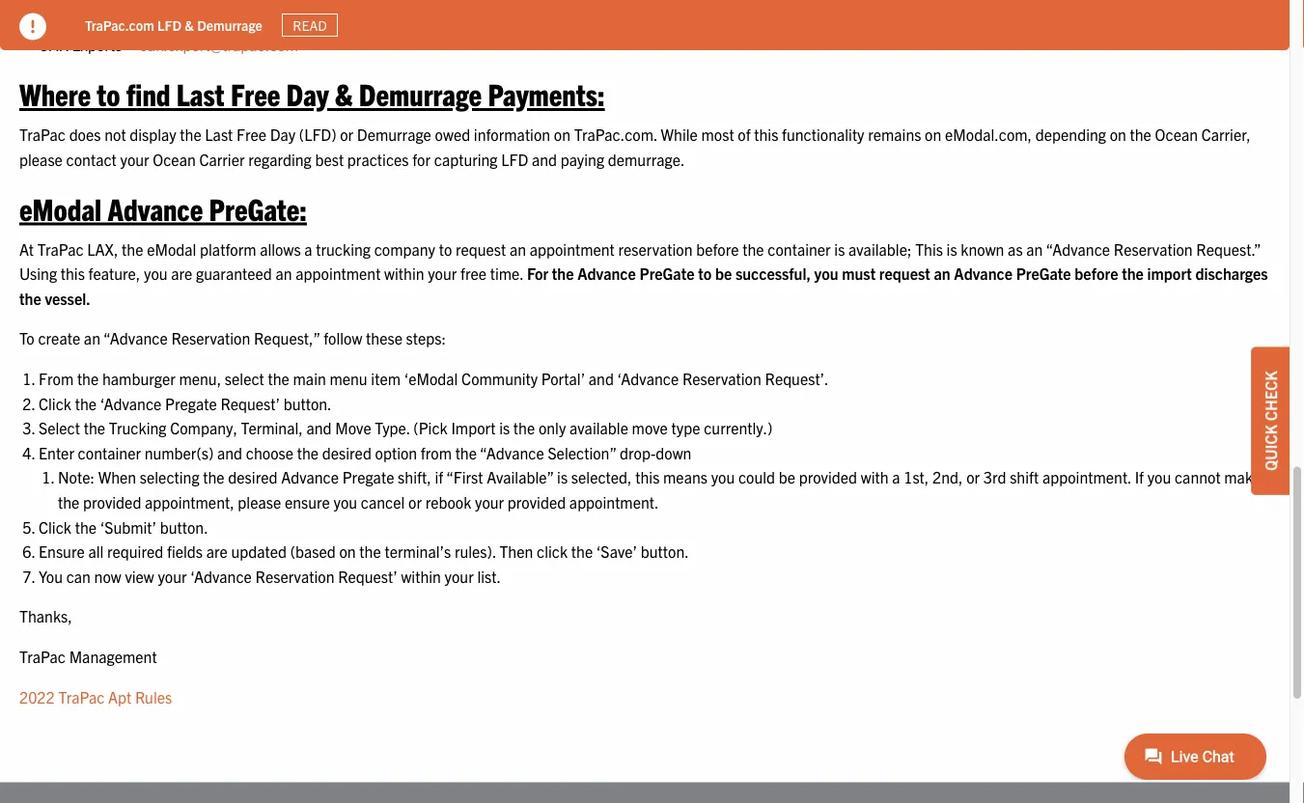 Task type: vqa. For each thing, say whether or not it's contained in the screenshot.
SEARCH.
no



Task type: locate. For each thing, give the bounding box(es) containing it.
the up the select
[[75, 393, 97, 413]]

contact
[[66, 149, 117, 168]]

trapac left apt
[[58, 687, 105, 706]]

capturing
[[434, 149, 498, 168]]

"advance inside at trapac lax, the emodal platform allows a trucking company to request an appointment reservation before the container is available; this is known as an "advance reservation request." using this feature, you are guaranteed an appointment within your free time.
[[1046, 239, 1111, 258]]

all
[[88, 542, 104, 561]]

0 vertical spatial be
[[716, 264, 732, 283]]

now
[[94, 567, 121, 586]]

0 horizontal spatial appointment.
[[570, 492, 659, 512]]

provided down when
[[83, 492, 141, 512]]

0 horizontal spatial appointment
[[296, 264, 381, 283]]

1 vertical spatial oak
[[39, 35, 68, 54]]

portal'
[[542, 369, 585, 388]]

1 horizontal spatial before
[[1075, 264, 1119, 283]]

advance down reservation
[[578, 264, 636, 283]]

2 horizontal spatial to
[[698, 264, 712, 283]]

button. down main
[[284, 393, 332, 413]]

please inside trapac does not display the last free day (lfd) or demurrage owed information on trapac.com. while most of this functionality remains on emodal.com, depending on the ocean carrier, please contact your ocean carrier regarding best practices for capturing lfd and paying demurrage.
[[19, 149, 63, 168]]

the right display
[[180, 124, 202, 144]]

could
[[739, 468, 776, 487]]

using
[[19, 264, 57, 283]]

free up regarding
[[237, 124, 267, 144]]

solid image
[[19, 13, 46, 40]]

discharges
[[1196, 264, 1269, 283]]

with
[[861, 468, 889, 487]]

1 click from the top
[[39, 393, 71, 413]]

0 vertical spatial this
[[755, 124, 779, 144]]

0 horizontal spatial lfd
[[157, 16, 182, 33]]

option
[[375, 443, 417, 462]]

owed
[[435, 124, 471, 144]]

request' down terminal's
[[338, 567, 398, 586]]

1 vertical spatial button.
[[160, 517, 208, 536]]

1 vertical spatial before
[[1075, 264, 1119, 283]]

0 horizontal spatial &
[[185, 16, 194, 33]]

trapac inside at trapac lax, the emodal platform allows a trucking company to request an appointment reservation before the container is available; this is known as an "advance reservation request." using this feature, you are guaranteed an appointment within your free time.
[[37, 239, 84, 258]]

a right allows
[[305, 239, 313, 258]]

1 vertical spatial request
[[880, 264, 931, 283]]

free down oak.export@trapac.com link
[[231, 74, 280, 112]]

be inside "from the hamburger menu, select the main menu item 'emodal community portal' and 'advance reservation request'. click the 'advance pregate request' button. select the trucking company, terminal, and move type. (pick import is the only available move type currently.) enter container number(s) and choose the desired option from the "advance selection" drop-down note: when selecting the desired advance pregate shift, if "first available" is selected, this means you could be provided with a 1st, 2nd, or 3rd shift appointment. if you cannot make the provided appointment, please ensure you cancel or rebook your provided appointment. click the 'submit' button. ensure all required fields are updated (based on the terminal's rules). then click the 'save' button. you can now view your 'advance reservation request' within your list."
[[779, 468, 796, 487]]

or down shift,
[[409, 492, 422, 512]]

for
[[413, 149, 431, 168]]

2 vertical spatial button.
[[641, 542, 689, 561]]

then
[[500, 542, 533, 561]]

be right could
[[779, 468, 796, 487]]

this right of
[[755, 124, 779, 144]]

reservation up currently.)
[[683, 369, 762, 388]]

0 horizontal spatial button.
[[160, 517, 208, 536]]

1 vertical spatial container
[[78, 443, 141, 462]]

0 horizontal spatial be
[[716, 264, 732, 283]]

or inside trapac does not display the last free day (lfd) or demurrage owed information on trapac.com. while most of this functionality remains on emodal.com, depending on the ocean carrier, please contact your ocean carrier regarding best practices for capturing lfd and paying demurrage.
[[340, 124, 354, 144]]

0 horizontal spatial please
[[19, 149, 63, 168]]

payments:
[[488, 74, 605, 112]]

0 vertical spatial ocean
[[1156, 124, 1199, 144]]

is
[[835, 239, 845, 258], [947, 239, 958, 258], [499, 418, 510, 438], [557, 468, 568, 487]]

demurrage up owed
[[359, 74, 482, 112]]

emodal
[[19, 189, 102, 227], [147, 239, 196, 258]]

1 vertical spatial please
[[238, 492, 281, 512]]

on right (based
[[339, 542, 356, 561]]

trapac does not display the last free day (lfd) or demurrage owed information on trapac.com. while most of this functionality remains on emodal.com, depending on the ocean carrier, please contact your ocean carrier regarding best practices for capturing lfd and paying demurrage.
[[19, 124, 1252, 168]]

click up ensure on the bottom left of the page
[[39, 517, 71, 536]]

0 vertical spatial a
[[305, 239, 313, 258]]

trapac down thanks,
[[19, 647, 66, 666]]

emodal inside at trapac lax, the emodal platform allows a trucking company to request an appointment reservation before the container is available; this is known as an "advance reservation request." using this feature, you are guaranteed an appointment within your free time.
[[147, 239, 196, 258]]

known
[[961, 239, 1005, 258]]

1 vertical spatial desired
[[228, 468, 278, 487]]

1 horizontal spatial request
[[880, 264, 931, 283]]

on
[[554, 124, 571, 144], [925, 124, 942, 144], [1110, 124, 1127, 144], [339, 542, 356, 561]]

1 horizontal spatial request'
[[338, 567, 398, 586]]

0 vertical spatial day
[[286, 74, 329, 112]]

request'
[[221, 393, 280, 413], [338, 567, 398, 586]]

2 vertical spatial to
[[698, 264, 712, 283]]

0 vertical spatial oak
[[39, 10, 68, 29]]

thanks,
[[19, 607, 72, 626]]

this inside at trapac lax, the emodal platform allows a trucking company to request an appointment reservation before the container is available; this is known as an "advance reservation request." using this feature, you are guaranteed an appointment within your free time.
[[61, 264, 85, 283]]

pregate:
[[209, 189, 307, 227]]

2 click from the top
[[39, 517, 71, 536]]

advance up ensure in the bottom of the page
[[281, 468, 339, 487]]

oak.export@trapac.com
[[140, 35, 299, 54]]

0 vertical spatial are
[[171, 264, 193, 283]]

1 vertical spatial "advance
[[103, 329, 168, 348]]

2 vertical spatial this
[[636, 468, 660, 487]]

pregate
[[640, 264, 695, 283], [1017, 264, 1072, 283]]

1 horizontal spatial to
[[439, 239, 452, 258]]

an inside the for the advance pregate to be successful, you must request an advance pregate before the import discharges the vessel.
[[934, 264, 951, 283]]

are
[[171, 264, 193, 283], [206, 542, 228, 561]]

1 horizontal spatial are
[[206, 542, 228, 561]]

– right the imports
[[127, 10, 137, 29]]

1 horizontal spatial be
[[779, 468, 796, 487]]

last up carrier
[[205, 124, 233, 144]]

2 horizontal spatial "advance
[[1046, 239, 1111, 258]]

0 vertical spatial desired
[[322, 443, 372, 462]]

on right depending
[[1110, 124, 1127, 144]]

available"
[[487, 468, 554, 487]]

the
[[180, 124, 202, 144], [1131, 124, 1152, 144], [122, 239, 143, 258], [743, 239, 765, 258], [552, 264, 574, 283], [1122, 264, 1144, 283], [19, 288, 41, 308], [77, 369, 99, 388], [268, 369, 290, 388], [75, 393, 97, 413], [84, 418, 105, 438], [514, 418, 535, 438], [297, 443, 319, 462], [456, 443, 477, 462], [203, 468, 225, 487], [58, 492, 80, 512], [75, 517, 97, 536], [360, 542, 381, 561], [572, 542, 593, 561]]

at
[[19, 239, 34, 258]]

down
[[656, 443, 692, 462]]

0 horizontal spatial "advance
[[103, 329, 168, 348]]

last right find
[[177, 74, 225, 112]]

appointment,
[[145, 492, 234, 512]]

the right lax,
[[122, 239, 143, 258]]

0 vertical spatial or
[[340, 124, 354, 144]]

cancel
[[361, 492, 405, 512]]

reservation inside at trapac lax, the emodal platform allows a trucking company to request an appointment reservation before the container is available; this is known as an "advance reservation request." using this feature, you are guaranteed an appointment within your free time.
[[1114, 239, 1193, 258]]

are inside at trapac lax, the emodal platform allows a trucking company to request an appointment reservation before the container is available; this is known as an "advance reservation request." using this feature, you are guaranteed an appointment within your free time.
[[171, 264, 193, 283]]

0 vertical spatial request'
[[221, 393, 280, 413]]

"advance up available"
[[480, 443, 544, 462]]

1 vertical spatial be
[[779, 468, 796, 487]]

on right remains at the top of page
[[925, 124, 942, 144]]

you
[[144, 264, 168, 283], [815, 264, 839, 283], [711, 468, 735, 487], [1148, 468, 1172, 487], [334, 492, 357, 512]]

container
[[768, 239, 831, 258], [78, 443, 141, 462]]

trapac.com lfd & demurrage
[[85, 16, 263, 33]]

"advance right as
[[1046, 239, 1111, 258]]

this up vessel.
[[61, 264, 85, 283]]

ocean left carrier,
[[1156, 124, 1199, 144]]

1 vertical spatial lfd
[[501, 149, 529, 168]]

1 vertical spatial free
[[237, 124, 267, 144]]

request down the this
[[880, 264, 931, 283]]

emodal down emodal advance pregate:
[[147, 239, 196, 258]]

trapac up 'using'
[[37, 239, 84, 258]]

free inside trapac does not display the last free day (lfd) or demurrage owed information on trapac.com. while most of this functionality remains on emodal.com, depending on the ocean carrier, please contact your ocean carrier regarding best practices for capturing lfd and paying demurrage.
[[237, 124, 267, 144]]

'submit'
[[100, 517, 157, 536]]

(pick
[[414, 418, 448, 438]]

1 vertical spatial to
[[439, 239, 452, 258]]

drop-
[[620, 443, 656, 462]]

1 vertical spatial click
[[39, 517, 71, 536]]

0 horizontal spatial this
[[61, 264, 85, 283]]

to inside the for the advance pregate to be successful, you must request an advance pregate before the import discharges the vessel.
[[698, 264, 712, 283]]

and
[[532, 149, 557, 168], [589, 369, 614, 388], [307, 418, 332, 438], [217, 443, 242, 462]]

1 vertical spatial are
[[206, 542, 228, 561]]

you inside the for the advance pregate to be successful, you must request an advance pregate before the import discharges the vessel.
[[815, 264, 839, 283]]

you right feature,
[[144, 264, 168, 283]]

updated
[[231, 542, 287, 561]]

your left free
[[428, 264, 457, 283]]

this
[[755, 124, 779, 144], [61, 264, 85, 283], [636, 468, 660, 487]]

provided left with
[[799, 468, 858, 487]]

0 vertical spatial &
[[185, 16, 194, 33]]

container up successful,
[[768, 239, 831, 258]]

'advance
[[618, 369, 679, 388], [100, 393, 162, 413], [191, 567, 252, 586]]

request inside the for the advance pregate to be successful, you must request an advance pregate before the import discharges the vessel.
[[880, 264, 931, 283]]

to left find
[[97, 74, 120, 112]]

0 vertical spatial click
[[39, 393, 71, 413]]

0 vertical spatial appointment
[[530, 239, 615, 258]]

desired down choose
[[228, 468, 278, 487]]

1 horizontal spatial container
[[768, 239, 831, 258]]

shift
[[1010, 468, 1040, 487]]

desired
[[322, 443, 372, 462], [228, 468, 278, 487]]

container up when
[[78, 443, 141, 462]]

1 vertical spatial a
[[893, 468, 901, 487]]

appointment.
[[1043, 468, 1132, 487], [570, 492, 659, 512]]

selected,
[[572, 468, 632, 487]]

or left 3rd
[[967, 468, 980, 487]]

if
[[435, 468, 443, 487]]

successful,
[[736, 264, 811, 283]]

you left the must
[[815, 264, 839, 283]]

request'.
[[765, 369, 829, 388]]

last inside trapac does not display the last free day (lfd) or demurrage owed information on trapac.com. while most of this functionality remains on emodal.com, depending on the ocean carrier, please contact your ocean carrier regarding best practices for capturing lfd and paying demurrage.
[[205, 124, 233, 144]]

demurrage up oak.export@trapac.com
[[197, 16, 263, 33]]

0 vertical spatial to
[[97, 74, 120, 112]]

1 horizontal spatial desired
[[322, 443, 372, 462]]

emodal up at
[[19, 189, 102, 227]]

0 horizontal spatial ocean
[[153, 149, 196, 168]]

are left guaranteed
[[171, 264, 193, 283]]

&
[[185, 16, 194, 33], [335, 74, 353, 112]]

are right fields
[[206, 542, 228, 561]]

last
[[177, 74, 225, 112], [205, 124, 233, 144]]

and right portal'
[[589, 369, 614, 388]]

be
[[716, 264, 732, 283], [779, 468, 796, 487]]

footer
[[0, 783, 1290, 804]]

0 horizontal spatial pregate
[[640, 264, 695, 283]]

appointment. left if
[[1043, 468, 1132, 487]]

you left cancel
[[334, 492, 357, 512]]

the left only
[[514, 418, 535, 438]]

to left successful,
[[698, 264, 712, 283]]

2 horizontal spatial 'advance
[[618, 369, 679, 388]]

main content containing where to find last free day & demurrage payments:
[[0, 0, 1290, 725]]

a
[[305, 239, 313, 258], [893, 468, 901, 487]]

appointment up for
[[530, 239, 615, 258]]

a left "1st,"
[[893, 468, 901, 487]]

selecting
[[140, 468, 200, 487]]

button. right the 'save'
[[641, 542, 689, 561]]

to
[[97, 74, 120, 112], [439, 239, 452, 258], [698, 264, 712, 283]]

menu,
[[179, 369, 221, 388]]

check
[[1261, 371, 1281, 421]]

to right "company"
[[439, 239, 452, 258]]

0 vertical spatial lfd
[[157, 16, 182, 33]]

vessel.
[[45, 288, 90, 308]]

lfd
[[157, 16, 182, 33], [501, 149, 529, 168]]

day up the (lfd) on the left of page
[[286, 74, 329, 112]]

1 horizontal spatial pregate
[[343, 468, 394, 487]]

desired down move
[[322, 443, 372, 462]]

1 horizontal spatial &
[[335, 74, 353, 112]]

lfd inside trapac does not display the last free day (lfd) or demurrage owed information on trapac.com. while most of this functionality remains on emodal.com, depending on the ocean carrier, please contact your ocean carrier regarding best practices for capturing lfd and paying demurrage.
[[501, 149, 529, 168]]

1 vertical spatial last
[[205, 124, 233, 144]]

1 oak from the top
[[39, 10, 68, 29]]

request up free
[[456, 239, 506, 258]]

an up time.
[[510, 239, 526, 258]]

steps:
[[406, 329, 446, 348]]

view
[[125, 567, 154, 586]]

1 vertical spatial &
[[335, 74, 353, 112]]

be inside the for the advance pregate to be successful, you must request an advance pregate before the import discharges the vessel.
[[716, 264, 732, 283]]

0 horizontal spatial a
[[305, 239, 313, 258]]

main
[[293, 369, 326, 388]]

request inside at trapac lax, the emodal platform allows a trucking company to request an appointment reservation before the container is available; this is known as an "advance reservation request." using this feature, you are guaranteed an appointment within your free time.
[[456, 239, 506, 258]]

0 horizontal spatial request
[[456, 239, 506, 258]]

2 horizontal spatial this
[[755, 124, 779, 144]]

your inside trapac does not display the last free day (lfd) or demurrage owed information on trapac.com. while most of this functionality remains on emodal.com, depending on the ocean carrier, please contact your ocean carrier regarding best practices for capturing lfd and paying demurrage.
[[120, 149, 149, 168]]

container inside "from the hamburger menu, select the main menu item 'emodal community portal' and 'advance reservation request'. click the 'advance pregate request' button. select the trucking company, terminal, and move type. (pick import is the only available move type currently.) enter container number(s) and choose the desired option from the "advance selection" drop-down note: when selecting the desired advance pregate shift, if "first available" is selected, this means you could be provided with a 1st, 2nd, or 3rd shift appointment. if you cannot make the provided appointment, please ensure you cancel or rebook your provided appointment. click the 'submit' button. ensure all required fields are updated (based on the terminal's rules). then click the 'save' button. you can now view your 'advance reservation request' within your list."
[[78, 443, 141, 462]]

reservation up import
[[1114, 239, 1193, 258]]

0 vertical spatial "advance
[[1046, 239, 1111, 258]]

trapac
[[19, 124, 66, 144], [37, 239, 84, 258], [19, 647, 66, 666], [58, 687, 105, 706]]

within down terminal's
[[401, 567, 441, 586]]

0 horizontal spatial container
[[78, 443, 141, 462]]

2 pregate from the left
[[1017, 264, 1072, 283]]

0 horizontal spatial before
[[697, 239, 739, 258]]

1 vertical spatial within
[[401, 567, 441, 586]]

means
[[664, 468, 708, 487]]

1 horizontal spatial this
[[636, 468, 660, 487]]

0 vertical spatial 'advance
[[618, 369, 679, 388]]

'advance up move
[[618, 369, 679, 388]]

trapac.com.
[[574, 124, 658, 144]]

lfd right trapac.com
[[157, 16, 182, 33]]

on inside "from the hamburger menu, select the main menu item 'emodal community portal' and 'advance reservation request'. click the 'advance pregate request' button. select the trucking company, terminal, and move type. (pick import is the only available move type currently.) enter container number(s) and choose the desired option from the "advance selection" drop-down note: when selecting the desired advance pregate shift, if "first available" is selected, this means you could be provided with a 1st, 2nd, or 3rd shift appointment. if you cannot make the provided appointment, please ensure you cancel or rebook your provided appointment. click the 'submit' button. ensure all required fields are updated (based on the terminal's rules). then click the 'save' button. you can now view your 'advance reservation request' within your list."
[[339, 542, 356, 561]]

this down 'drop-'
[[636, 468, 660, 487]]

& inside main content
[[335, 74, 353, 112]]

is down selection"
[[557, 468, 568, 487]]

shift,
[[398, 468, 431, 487]]

please inside "from the hamburger menu, select the main menu item 'emodal community portal' and 'advance reservation request'. click the 'advance pregate request' button. select the trucking company, terminal, and move type. (pick import is the only available move type currently.) enter container number(s) and choose the desired option from the "advance selection" drop-down note: when selecting the desired advance pregate shift, if "first available" is selected, this means you could be provided with a 1st, 2nd, or 3rd shift appointment. if you cannot make the provided appointment, please ensure you cancel or rebook your provided appointment. click the 'submit' button. ensure all required fields are updated (based on the terminal's rules). then click the 'save' button. you can now view your 'advance reservation request' within your list."
[[238, 492, 281, 512]]

provided down available"
[[508, 492, 566, 512]]

the right depending
[[1131, 124, 1152, 144]]

1 horizontal spatial pregate
[[1017, 264, 1072, 283]]

before inside at trapac lax, the emodal platform allows a trucking company to request an appointment reservation before the container is available; this is known as an "advance reservation request." using this feature, you are guaranteed an appointment within your free time.
[[697, 239, 739, 258]]

request."
[[1197, 239, 1261, 258]]

0 horizontal spatial or
[[340, 124, 354, 144]]

your inside at trapac lax, the emodal platform allows a trucking company to request an appointment reservation before the container is available; this is known as an "advance reservation request." using this feature, you are guaranteed an appointment within your free time.
[[428, 264, 457, 283]]

appointment
[[530, 239, 615, 258], [296, 264, 381, 283]]

& up oak.export@trapac.com link
[[185, 16, 194, 33]]

3rd
[[984, 468, 1007, 487]]

1 vertical spatial 'advance
[[100, 393, 162, 413]]

an right as
[[1027, 239, 1043, 258]]

oak left the imports
[[39, 10, 68, 29]]

2 vertical spatial "advance
[[480, 443, 544, 462]]

this inside trapac does not display the last free day (lfd) or demurrage owed information on trapac.com. while most of this functionality remains on emodal.com, depending on the ocean carrier, please contact your ocean carrier regarding best practices for capturing lfd and paying demurrage.
[[755, 124, 779, 144]]

– down trapac.com
[[126, 35, 136, 54]]

'advance down fields
[[191, 567, 252, 586]]

0 vertical spatial container
[[768, 239, 831, 258]]

0 vertical spatial pregate
[[165, 393, 217, 413]]

trapac inside trapac does not display the last free day (lfd) or demurrage owed information on trapac.com. while most of this functionality remains on emodal.com, depending on the ocean carrier, please contact your ocean carrier regarding best practices for capturing lfd and paying demurrage.
[[19, 124, 66, 144]]

main content
[[0, 0, 1290, 725]]

the right click
[[572, 542, 593, 561]]

0 vertical spatial before
[[697, 239, 739, 258]]

and left move
[[307, 418, 332, 438]]

1 vertical spatial appointment
[[296, 264, 381, 283]]

0 horizontal spatial are
[[171, 264, 193, 283]]

appointment down trucking on the left top of the page
[[296, 264, 381, 283]]

2 vertical spatial demurrage
[[357, 124, 432, 144]]

'advance up trucking
[[100, 393, 162, 413]]

0 vertical spatial emodal
[[19, 189, 102, 227]]

day
[[286, 74, 329, 112], [270, 124, 296, 144]]

within down "company"
[[384, 264, 425, 283]]

1 vertical spatial day
[[270, 124, 296, 144]]

0 horizontal spatial pregate
[[165, 393, 217, 413]]

oak imports – oak.import@trapac.com oak exports – oak.export@trapac.com
[[39, 10, 305, 54]]

1 horizontal spatial please
[[238, 492, 281, 512]]

& up the (lfd) on the left of page
[[335, 74, 353, 112]]

platform
[[200, 239, 256, 258]]

terminal,
[[241, 418, 303, 438]]

request' down select
[[221, 393, 280, 413]]

within inside "from the hamburger menu, select the main menu item 'emodal community portal' and 'advance reservation request'. click the 'advance pregate request' button. select the trucking company, terminal, and move type. (pick import is the only available move type currently.) enter container number(s) and choose the desired option from the "advance selection" drop-down note: when selecting the desired advance pregate shift, if "first available" is selected, this means you could be provided with a 1st, 2nd, or 3rd shift appointment. if you cannot make the provided appointment, please ensure you cancel or rebook your provided appointment. click the 'submit' button. ensure all required fields are updated (based on the terminal's rules). then click the 'save' button. you can now view your 'advance reservation request' within your list."
[[401, 567, 441, 586]]

0 vertical spatial free
[[231, 74, 280, 112]]

1 horizontal spatial button.
[[284, 393, 332, 413]]

please left ensure in the bottom of the page
[[238, 492, 281, 512]]

pregate down reservation
[[640, 264, 695, 283]]



Task type: describe. For each thing, give the bounding box(es) containing it.
is right 'import'
[[499, 418, 510, 438]]

currently.)
[[704, 418, 773, 438]]

the down the note:
[[58, 492, 80, 512]]

make
[[1225, 468, 1262, 487]]

0 horizontal spatial provided
[[83, 492, 141, 512]]

0 vertical spatial last
[[177, 74, 225, 112]]

oak.import@trapac.com
[[141, 10, 301, 29]]

advance down known
[[955, 264, 1013, 283]]

1 horizontal spatial appointment
[[530, 239, 615, 258]]

and inside trapac does not display the last free day (lfd) or demurrage owed information on trapac.com. while most of this functionality remains on emodal.com, depending on the ocean carrier, please contact your ocean carrier regarding best practices for capturing lfd and paying demurrage.
[[532, 149, 557, 168]]

advance up lax,
[[108, 189, 203, 227]]

you
[[39, 567, 63, 586]]

for the advance pregate to be successful, you must request an advance pregate before the import discharges the vessel.
[[19, 264, 1269, 308]]

at trapac lax, the emodal platform allows a trucking company to request an appointment reservation before the container is available; this is known as an "advance reservation request." using this feature, you are guaranteed an appointment within your free time.
[[19, 239, 1261, 283]]

is up the must
[[835, 239, 845, 258]]

2022 trapac apt rules
[[19, 687, 172, 706]]

1 vertical spatial –
[[126, 35, 136, 54]]

allows
[[260, 239, 301, 258]]

2 vertical spatial or
[[409, 492, 422, 512]]

the right for
[[552, 264, 574, 283]]

rebook
[[426, 492, 472, 512]]

is right the this
[[947, 239, 958, 258]]

lax,
[[87, 239, 118, 258]]

exports
[[72, 35, 122, 54]]

where to find last free day & demurrage payments:
[[19, 74, 605, 112]]

reservation
[[619, 239, 693, 258]]

the up all
[[75, 517, 97, 536]]

0 horizontal spatial emodal
[[19, 189, 102, 227]]

2 vertical spatial 'advance
[[191, 567, 252, 586]]

0 horizontal spatial to
[[97, 74, 120, 112]]

move
[[335, 418, 372, 438]]

does
[[69, 124, 101, 144]]

read
[[293, 16, 327, 34]]

within inside at trapac lax, the emodal platform allows a trucking company to request an appointment reservation before the container is available; this is known as an "advance reservation request." using this feature, you are guaranteed an appointment within your free time.
[[384, 264, 425, 283]]

to create an "advance reservation request," follow these steps:
[[19, 329, 446, 348]]

type
[[672, 418, 701, 438]]

the right choose
[[297, 443, 319, 462]]

oak.export@trapac.com link
[[140, 35, 299, 54]]

the up "first
[[456, 443, 477, 462]]

read link
[[282, 13, 338, 37]]

the up successful,
[[743, 239, 765, 258]]

this inside "from the hamburger menu, select the main menu item 'emodal community portal' and 'advance reservation request'. click the 'advance pregate request' button. select the trucking company, terminal, and move type. (pick import is the only available move type currently.) enter container number(s) and choose the desired option from the "advance selection" drop-down note: when selecting the desired advance pregate shift, if "first available" is selected, this means you could be provided with a 1st, 2nd, or 3rd shift appointment. if you cannot make the provided appointment, please ensure you cancel or rebook your provided appointment. click the 'submit' button. ensure all required fields are updated (based on the terminal's rules). then click the 'save' button. you can now view your 'advance reservation request' within your list."
[[636, 468, 660, 487]]

ensure
[[39, 542, 85, 561]]

a inside at trapac lax, the emodal platform allows a trucking company to request an appointment reservation before the container is available; this is known as an "advance reservation request." using this feature, you are guaranteed an appointment within your free time.
[[305, 239, 313, 258]]

terminal's
[[385, 542, 451, 561]]

functionality
[[782, 124, 865, 144]]

apt
[[108, 687, 132, 706]]

quick check
[[1261, 371, 1281, 471]]

'emodal
[[404, 369, 458, 388]]

most
[[702, 124, 735, 144]]

emodal advance pregate:
[[19, 189, 307, 227]]

imports
[[72, 10, 123, 29]]

hamburger
[[102, 369, 176, 388]]

day inside trapac does not display the last free day (lfd) or demurrage owed information on trapac.com. while most of this functionality remains on emodal.com, depending on the ocean carrier, please contact your ocean carrier regarding best practices for capturing lfd and paying demurrage.
[[270, 124, 296, 144]]

trapac management
[[19, 647, 157, 666]]

the down 'using'
[[19, 288, 41, 308]]

0 horizontal spatial 'advance
[[100, 393, 162, 413]]

0 horizontal spatial desired
[[228, 468, 278, 487]]

on up paying
[[554, 124, 571, 144]]

required
[[107, 542, 163, 561]]

0 horizontal spatial request'
[[221, 393, 280, 413]]

available;
[[849, 239, 912, 258]]

while
[[661, 124, 698, 144]]

1 horizontal spatial ocean
[[1156, 124, 1199, 144]]

(based
[[290, 542, 336, 561]]

1 vertical spatial request'
[[338, 567, 398, 586]]

1 horizontal spatial appointment.
[[1043, 468, 1132, 487]]

import
[[1148, 264, 1193, 283]]

information
[[474, 124, 551, 144]]

and down company,
[[217, 443, 242, 462]]

your down fields
[[158, 567, 187, 586]]

an right create
[[84, 329, 100, 348]]

carrier
[[199, 149, 245, 168]]

you left could
[[711, 468, 735, 487]]

choose
[[246, 443, 294, 462]]

feature,
[[88, 264, 140, 283]]

container inside at trapac lax, the emodal platform allows a trucking company to request an appointment reservation before the container is available; this is known as an "advance reservation request." using this feature, you are guaranteed an appointment within your free time.
[[768, 239, 831, 258]]

depending
[[1036, 124, 1107, 144]]

2022 trapac apt rules link
[[19, 687, 172, 706]]

2 horizontal spatial provided
[[799, 468, 858, 487]]

move
[[632, 418, 668, 438]]

you right if
[[1148, 468, 1172, 487]]

0 vertical spatial button.
[[284, 393, 332, 413]]

0 vertical spatial –
[[127, 10, 137, 29]]

available
[[570, 418, 629, 438]]

the right the select
[[84, 418, 105, 438]]

trucking
[[316, 239, 371, 258]]

"first
[[446, 468, 483, 487]]

item
[[371, 369, 401, 388]]

the left import
[[1122, 264, 1144, 283]]

cannot
[[1175, 468, 1221, 487]]

note:
[[58, 468, 95, 487]]

2 horizontal spatial or
[[967, 468, 980, 487]]

1 vertical spatial appointment.
[[570, 492, 659, 512]]

paying
[[561, 149, 605, 168]]

to
[[19, 329, 34, 348]]

number(s)
[[145, 443, 214, 462]]

"advance inside "from the hamburger menu, select the main menu item 'emodal community portal' and 'advance reservation request'. click the 'advance pregate request' button. select the trucking company, terminal, and move type. (pick import is the only available move type currently.) enter container number(s) and choose the desired option from the "advance selection" drop-down note: when selecting the desired advance pregate shift, if "first available" is selected, this means you could be provided with a 1st, 2nd, or 3rd shift appointment. if you cannot make the provided appointment, please ensure you cancel or rebook your provided appointment. click the 'submit' button. ensure all required fields are updated (based on the terminal's rules). then click the 'save' button. you can now view your 'advance reservation request' within your list."
[[480, 443, 544, 462]]

'save'
[[597, 542, 638, 561]]

reservation down (based
[[256, 567, 335, 586]]

your down "first
[[475, 492, 504, 512]]

demurrage.
[[608, 149, 685, 168]]

reservation up menu,
[[171, 329, 250, 348]]

an down allows
[[276, 264, 292, 283]]

0 vertical spatial demurrage
[[197, 16, 263, 33]]

click
[[537, 542, 568, 561]]

you inside at trapac lax, the emodal platform allows a trucking company to request an appointment reservation before the container is available; this is known as an "advance reservation request." using this feature, you are guaranteed an appointment within your free time.
[[144, 264, 168, 283]]

only
[[539, 418, 566, 438]]

display
[[130, 124, 176, 144]]

ensure
[[285, 492, 330, 512]]

type.
[[375, 418, 410, 438]]

to inside at trapac lax, the emodal platform allows a trucking company to request an appointment reservation before the container is available; this is known as an "advance reservation request." using this feature, you are guaranteed an appointment within your free time.
[[439, 239, 452, 258]]

fields
[[167, 542, 203, 561]]

are inside "from the hamburger menu, select the main menu item 'emodal community portal' and 'advance reservation request'. click the 'advance pregate request' button. select the trucking company, terminal, and move type. (pick import is the only available move type currently.) enter container number(s) and choose the desired option from the "advance selection" drop-down note: when selecting the desired advance pregate shift, if "first available" is selected, this means you could be provided with a 1st, 2nd, or 3rd shift appointment. if you cannot make the provided appointment, please ensure you cancel or rebook your provided appointment. click the 'submit' button. ensure all required fields are updated (based on the terminal's rules). then click the 'save' button. you can now view your 'advance reservation request' within your list."
[[206, 542, 228, 561]]

your down rules).
[[445, 567, 474, 586]]

before inside the for the advance pregate to be successful, you must request an advance pregate before the import discharges the vessel.
[[1075, 264, 1119, 283]]

oak.import@trapac.com link
[[141, 10, 305, 29]]

practices
[[348, 149, 409, 168]]

can
[[66, 567, 91, 586]]

regarding
[[248, 149, 312, 168]]

1 pregate from the left
[[640, 264, 695, 283]]

select
[[39, 418, 80, 438]]

must
[[842, 264, 876, 283]]

the up appointment,
[[203, 468, 225, 487]]

menu
[[330, 369, 368, 388]]

list.
[[477, 567, 501, 586]]

rules
[[135, 687, 172, 706]]

1 horizontal spatial provided
[[508, 492, 566, 512]]

time.
[[490, 264, 524, 283]]

advance inside "from the hamburger menu, select the main menu item 'emodal community portal' and 'advance reservation request'. click the 'advance pregate request' button. select the trucking company, terminal, and move type. (pick import is the only available move type currently.) enter container number(s) and choose the desired option from the "advance selection" drop-down note: when selecting the desired advance pregate shift, if "first available" is selected, this means you could be provided with a 1st, 2nd, or 3rd shift appointment. if you cannot make the provided appointment, please ensure you cancel or rebook your provided appointment. click the 'submit' button. ensure all required fields are updated (based on the terminal's rules). then click the 'save' button. you can now view your 'advance reservation request' within your list."
[[281, 468, 339, 487]]

request,"
[[254, 329, 320, 348]]

quick check link
[[1252, 347, 1290, 495]]

demurrage inside trapac does not display the last free day (lfd) or demurrage owed information on trapac.com. while most of this functionality remains on emodal.com, depending on the ocean carrier, please contact your ocean carrier regarding best practices for capturing lfd and paying demurrage.
[[357, 124, 432, 144]]

create
[[38, 329, 80, 348]]

follow
[[324, 329, 363, 348]]

import
[[451, 418, 496, 438]]

selection"
[[548, 443, 617, 462]]

the left main
[[268, 369, 290, 388]]

1 vertical spatial demurrage
[[359, 74, 482, 112]]

find
[[126, 74, 171, 112]]

community
[[462, 369, 538, 388]]

1 vertical spatial ocean
[[153, 149, 196, 168]]

the left terminal's
[[360, 542, 381, 561]]

a inside "from the hamburger menu, select the main menu item 'emodal community portal' and 'advance reservation request'. click the 'advance pregate request' button. select the trucking company, terminal, and move type. (pick import is the only available move type currently.) enter container number(s) and choose the desired option from the "advance selection" drop-down note: when selecting the desired advance pregate shift, if "first available" is selected, this means you could be provided with a 1st, 2nd, or 3rd shift appointment. if you cannot make the provided appointment, please ensure you cancel or rebook your provided appointment. click the 'submit' button. ensure all required fields are updated (based on the terminal's rules). then click the 'save' button. you can now view your 'advance reservation request' within your list."
[[893, 468, 901, 487]]

2 oak from the top
[[39, 35, 68, 54]]

the right from at the left
[[77, 369, 99, 388]]

free
[[461, 264, 487, 283]]

quick
[[1261, 425, 1281, 471]]

company,
[[170, 418, 237, 438]]

2nd,
[[933, 468, 963, 487]]

2 horizontal spatial button.
[[641, 542, 689, 561]]



